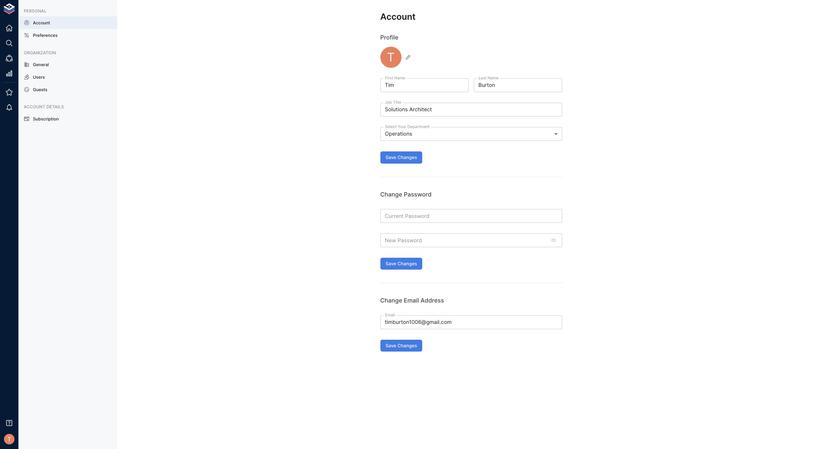 Task type: locate. For each thing, give the bounding box(es) containing it.
your
[[398, 124, 406, 129]]

name right last
[[488, 75, 499, 80]]

title
[[393, 100, 401, 105]]

3 save changes button from the top
[[380, 340, 423, 352]]

changes for first save changes button from the bottom
[[398, 343, 417, 348]]

name for last name
[[488, 75, 499, 80]]

1 vertical spatial save changes
[[386, 261, 417, 267]]

save for first save changes button from the bottom
[[386, 343, 396, 348]]

1 horizontal spatial t
[[387, 50, 395, 65]]

1 vertical spatial change
[[380, 297, 402, 304]]

save
[[386, 155, 396, 160], [386, 261, 396, 267], [386, 343, 396, 348]]

0 vertical spatial save changes button
[[380, 152, 423, 164]]

address
[[421, 297, 444, 304]]

0 vertical spatial changes
[[398, 155, 417, 160]]

select
[[385, 124, 397, 129]]

account
[[380, 11, 416, 22], [33, 20, 50, 25]]

2 change from the top
[[380, 297, 402, 304]]

save changes
[[386, 155, 417, 160], [386, 261, 417, 267], [386, 343, 417, 348]]

account up preferences
[[33, 20, 50, 25]]

1 save changes button from the top
[[380, 152, 423, 164]]

1 name from the left
[[394, 75, 405, 80]]

0 vertical spatial save changes
[[386, 155, 417, 160]]

t button
[[380, 47, 413, 68], [2, 432, 16, 447]]

t
[[387, 50, 395, 65], [7, 436, 11, 443]]

1 save from the top
[[386, 155, 396, 160]]

2 vertical spatial changes
[[398, 343, 417, 348]]

1 horizontal spatial name
[[488, 75, 499, 80]]

2 changes from the top
[[398, 261, 417, 267]]

1 password password field from the top
[[380, 209, 562, 223]]

1 horizontal spatial email
[[404, 297, 419, 304]]

email left the address
[[404, 297, 419, 304]]

0 vertical spatial t button
[[380, 47, 413, 68]]

3 save from the top
[[386, 343, 396, 348]]

3 changes from the top
[[398, 343, 417, 348]]

1 save changes from the top
[[386, 155, 417, 160]]

2 save changes from the top
[[386, 261, 417, 267]]

1 change from the top
[[380, 191, 402, 198]]

Password password field
[[380, 209, 562, 223], [380, 234, 547, 247]]

0 vertical spatial password password field
[[380, 209, 562, 223]]

name right first
[[394, 75, 405, 80]]

save changes button
[[380, 152, 423, 164], [380, 258, 423, 270], [380, 340, 423, 352]]

save changes for first save changes button from the bottom
[[386, 343, 417, 348]]

changes
[[398, 155, 417, 160], [398, 261, 417, 267], [398, 343, 417, 348]]

guests link
[[18, 83, 117, 96]]

2 vertical spatial save changes button
[[380, 340, 423, 352]]

0 horizontal spatial name
[[394, 75, 405, 80]]

select your department operations
[[385, 124, 430, 137]]

2 save from the top
[[386, 261, 396, 267]]

0 horizontal spatial t button
[[2, 432, 16, 447]]

0 vertical spatial email
[[404, 297, 419, 304]]

change
[[380, 191, 402, 198], [380, 297, 402, 304]]

job title
[[385, 100, 401, 105]]

organization
[[24, 50, 56, 55]]

2 vertical spatial save
[[386, 343, 396, 348]]

Select Your Department field
[[380, 127, 562, 141]]

1 vertical spatial save changes button
[[380, 258, 423, 270]]

3 save changes from the top
[[386, 343, 417, 348]]

1 changes from the top
[[398, 155, 417, 160]]

1 vertical spatial password password field
[[380, 234, 547, 247]]

0 horizontal spatial email
[[385, 312, 395, 317]]

1 vertical spatial email
[[385, 312, 395, 317]]

users
[[33, 74, 45, 80]]

0 vertical spatial change
[[380, 191, 402, 198]]

general
[[33, 62, 49, 67]]

name
[[394, 75, 405, 80], [488, 75, 499, 80]]

2 password password field from the top
[[380, 234, 547, 247]]

Email text field
[[380, 316, 562, 329]]

save changes for 3rd save changes button from the bottom
[[386, 155, 417, 160]]

email
[[404, 297, 419, 304], [385, 312, 395, 317]]

0 vertical spatial save
[[386, 155, 396, 160]]

general link
[[18, 58, 117, 71]]

2 vertical spatial save changes
[[386, 343, 417, 348]]

account
[[24, 104, 45, 110]]

2 name from the left
[[488, 75, 499, 80]]

users link
[[18, 71, 117, 83]]

account up profile
[[380, 11, 416, 22]]

1 vertical spatial changes
[[398, 261, 417, 267]]

1 horizontal spatial t button
[[380, 47, 413, 68]]

1 vertical spatial t
[[7, 436, 11, 443]]

preferences link
[[18, 29, 117, 42]]

subscription
[[33, 116, 59, 121]]

1 vertical spatial save
[[386, 261, 396, 267]]

email down change email address
[[385, 312, 395, 317]]

first name
[[385, 75, 405, 80]]



Task type: describe. For each thing, give the bounding box(es) containing it.
operations
[[385, 131, 412, 137]]

account link
[[18, 17, 117, 29]]

Last Name text field
[[474, 78, 562, 92]]

first
[[385, 75, 393, 80]]

Job Title text field
[[380, 103, 562, 117]]

2 save changes button from the top
[[380, 258, 423, 270]]

1 vertical spatial t button
[[2, 432, 16, 447]]

account details
[[24, 104, 64, 110]]

1 horizontal spatial account
[[380, 11, 416, 22]]

subscription link
[[18, 113, 117, 125]]

password
[[404, 191, 432, 198]]

save for 3rd save changes button from the bottom
[[386, 155, 396, 160]]

change password
[[380, 191, 432, 198]]

personal
[[24, 8, 46, 14]]

changes for second save changes button from the bottom
[[398, 261, 417, 267]]

last
[[479, 75, 487, 80]]

change for change password
[[380, 191, 402, 198]]

job
[[385, 100, 392, 105]]

First Name text field
[[380, 78, 469, 92]]

profile
[[380, 34, 399, 41]]

name for first name
[[394, 75, 405, 80]]

preferences
[[33, 33, 58, 38]]

details
[[46, 104, 64, 110]]

save for second save changes button from the bottom
[[386, 261, 396, 267]]

save changes for second save changes button from the bottom
[[386, 261, 417, 267]]

department
[[407, 124, 430, 129]]

guests
[[33, 87, 47, 92]]

change for change email address
[[380, 297, 402, 304]]

0 horizontal spatial account
[[33, 20, 50, 25]]

changes for 3rd save changes button from the bottom
[[398, 155, 417, 160]]

0 horizontal spatial t
[[7, 436, 11, 443]]

0 vertical spatial t
[[387, 50, 395, 65]]

last name
[[479, 75, 499, 80]]

change email address
[[380, 297, 444, 304]]



Task type: vqa. For each thing, say whether or not it's contained in the screenshot.
the bottom Change
yes



